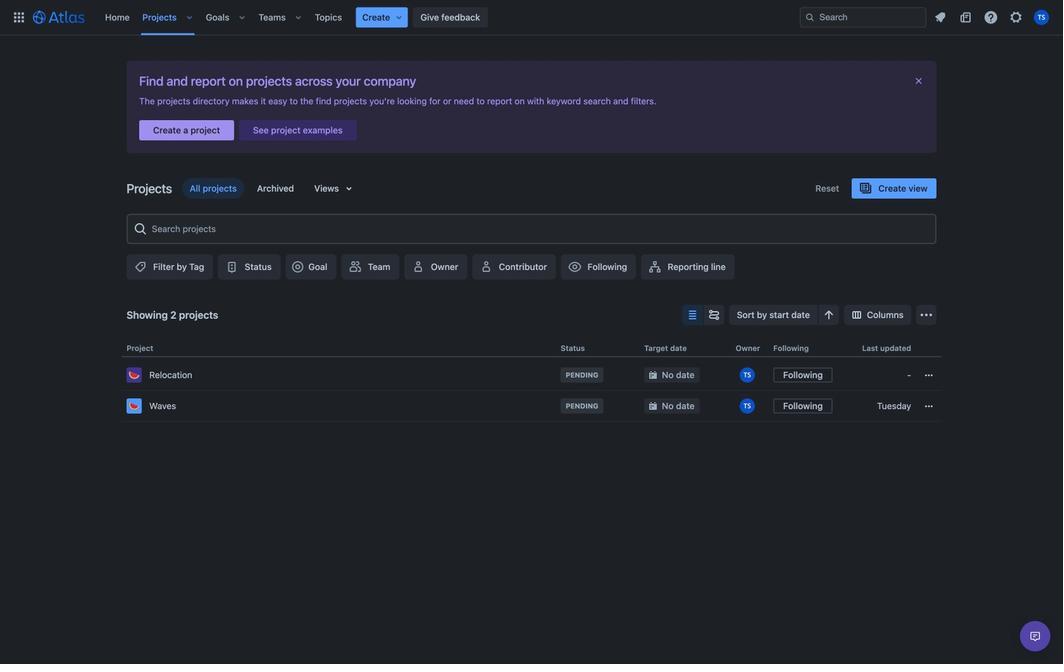Task type: describe. For each thing, give the bounding box(es) containing it.
switch to... image
[[11, 10, 27, 25]]

close banner image
[[914, 76, 924, 86]]

notifications image
[[933, 10, 948, 25]]

Search projects field
[[148, 218, 930, 240]]

more options image
[[919, 308, 934, 323]]

search projects image
[[133, 222, 148, 237]]

account image
[[1034, 10, 1049, 25]]

display as timeline image
[[707, 308, 722, 323]]

open intercom messenger image
[[1028, 629, 1043, 644]]

following image
[[567, 259, 583, 275]]

status image
[[225, 259, 240, 275]]



Task type: locate. For each thing, give the bounding box(es) containing it.
help image
[[984, 10, 999, 25]]

search image
[[805, 12, 815, 22]]

settings image
[[1009, 10, 1024, 25]]

top element
[[8, 0, 800, 35]]

display as list image
[[685, 308, 700, 323]]

None search field
[[800, 7, 927, 28]]

Search field
[[800, 7, 927, 28]]

tag image
[[133, 259, 148, 275]]

reverse sort order image
[[822, 308, 837, 323]]

banner
[[0, 0, 1063, 35]]



Task type: vqa. For each thing, say whether or not it's contained in the screenshot.
banner
yes



